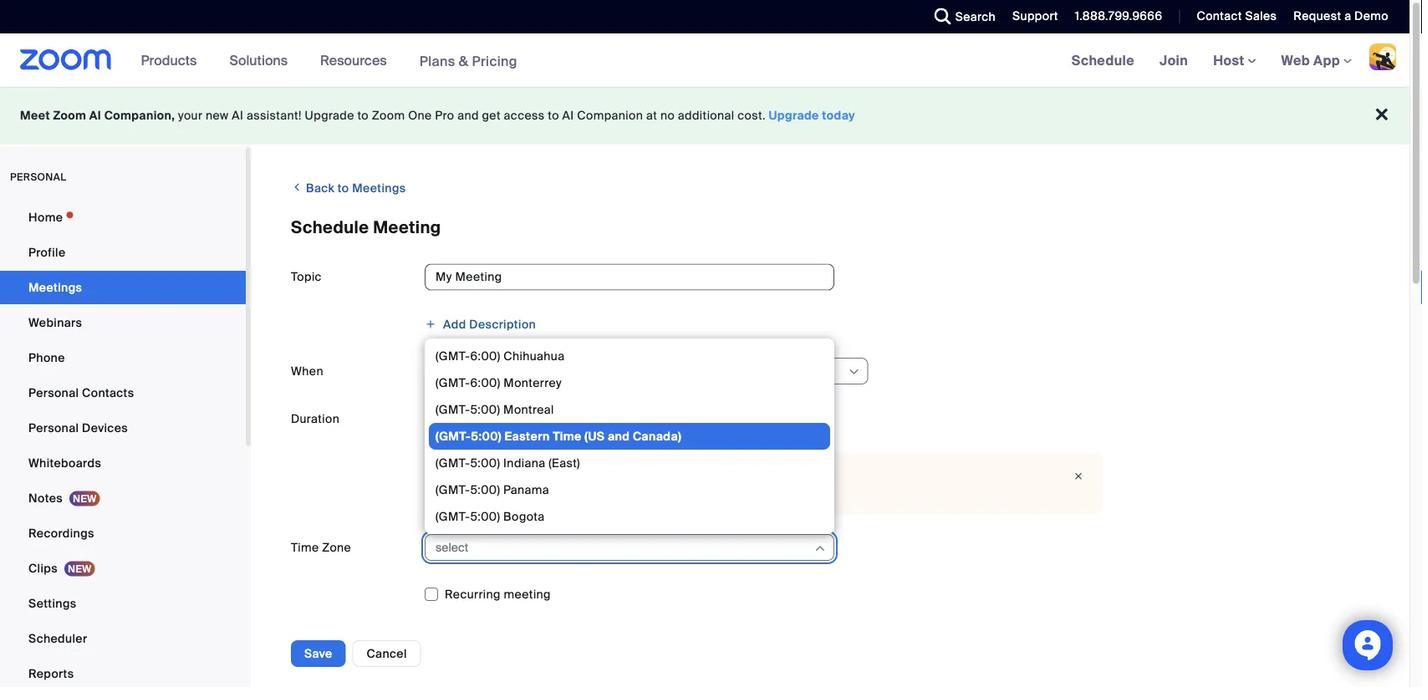 Task type: locate. For each thing, give the bounding box(es) containing it.
at
[[646, 108, 657, 123]]

(gmt- up your
[[436, 428, 471, 444]]

banner
[[0, 33, 1410, 88]]

eastern
[[505, 428, 550, 444]]

1 vertical spatial meetings
[[28, 280, 82, 295]]

meeting
[[373, 217, 441, 238]]

5 (gmt- from the top
[[436, 455, 470, 471]]

0 vertical spatial personal
[[28, 385, 79, 400]]

6:00) up (gmt-5:00) montreal
[[470, 375, 500, 390]]

upgrade down product information navigation on the left top of page
[[305, 108, 354, 123]]

2 personal from the top
[[28, 420, 79, 436]]

only
[[563, 467, 586, 483]]

2 (gmt- from the top
[[436, 375, 470, 390]]

personal up whiteboards
[[28, 420, 79, 436]]

time left zone
[[291, 540, 319, 555]]

schedule down back
[[291, 217, 369, 238]]

ai left companion
[[562, 108, 574, 123]]

ai right new
[[232, 108, 243, 123]]

0 horizontal spatial zoom
[[53, 108, 86, 123]]

1 horizontal spatial time
[[553, 428, 582, 444]]

(gmt- for (gmt-5:00) indiana (east)
[[436, 455, 470, 471]]

6:00) for chihuahua
[[470, 348, 500, 364]]

meetings
[[352, 181, 406, 196], [28, 280, 82, 295]]

upgrade down "only" in the left of the page
[[546, 484, 596, 500]]

meetings up schedule meeting in the top of the page
[[352, 181, 406, 196]]

chihuahua
[[504, 348, 565, 364]]

scheduler
[[28, 631, 87, 646]]

when
[[291, 363, 323, 379]]

0 horizontal spatial to
[[338, 181, 349, 196]]

4 (gmt- from the top
[[436, 428, 471, 444]]

clips
[[28, 561, 58, 576]]

0 horizontal spatial and
[[457, 108, 479, 123]]

1 vertical spatial 6:00)
[[470, 375, 500, 390]]

1 horizontal spatial ai
[[232, 108, 243, 123]]

5:00) down (gmt-5:00) montreal
[[471, 428, 502, 444]]

2 horizontal spatial to
[[548, 108, 559, 123]]

support link
[[1000, 0, 1062, 33], [1013, 8, 1058, 24]]

5:00) up (gmt-5:00) bogota
[[470, 482, 500, 497]]

upgrade right cost.
[[769, 108, 819, 123]]

add
[[443, 316, 466, 332]]

schedule
[[1072, 51, 1135, 69], [291, 217, 369, 238]]

whiteboards link
[[0, 446, 246, 480]]

time down hr at the bottom of the page
[[553, 428, 582, 444]]

meeting.
[[727, 467, 777, 483]]

2 6:00) from the top
[[470, 375, 500, 390]]

6:00) up "(gmt-6:00) monterrey"
[[470, 348, 500, 364]]

0 vertical spatial and
[[457, 108, 479, 123]]

1 horizontal spatial meetings
[[352, 181, 406, 196]]

add image
[[425, 318, 436, 330]]

(gmt-
[[436, 348, 470, 364], [436, 375, 470, 390], [436, 402, 470, 417], [436, 428, 471, 444], [436, 455, 470, 471], [436, 482, 470, 497], [436, 509, 470, 524]]

zoom right meet
[[53, 108, 86, 123]]

additional
[[678, 108, 734, 123]]

meet
[[20, 108, 50, 123]]

1 6:00) from the top
[[470, 348, 500, 364]]

personal contacts
[[28, 385, 134, 400]]

ai
[[89, 108, 101, 123], [232, 108, 243, 123], [562, 108, 574, 123]]

zoom
[[53, 108, 86, 123], [372, 108, 405, 123]]

5:00) up (gmt-5:00) panama
[[470, 455, 500, 471]]

Topic text field
[[425, 264, 834, 291]]

request a demo link
[[1281, 0, 1410, 33], [1294, 8, 1389, 24]]

5:00) down "more"
[[470, 509, 500, 524]]

0 vertical spatial meetings
[[352, 181, 406, 196]]

and right (us on the left of page
[[608, 428, 630, 444]]

contact sales
[[1197, 8, 1277, 24]]

meetings inside 'back to meetings' 'link'
[[352, 181, 406, 196]]

products
[[141, 51, 197, 69]]

meet zoom ai companion, footer
[[0, 87, 1410, 145]]

cost.
[[738, 108, 766, 123]]

meetings up the webinars at the top of page
[[28, 280, 82, 295]]

0 horizontal spatial upgrade
[[305, 108, 354, 123]]

1.888.799.9666 button up join
[[1062, 0, 1167, 33]]

hide options image
[[813, 542, 827, 555]]

new
[[206, 108, 229, 123]]

no
[[660, 108, 675, 123]]

(gmt- down "(gmt-6:00) monterrey"
[[436, 402, 470, 417]]

ai left companion,
[[89, 108, 101, 123]]

1 personal from the top
[[28, 385, 79, 400]]

close image
[[1068, 468, 1089, 485]]

personal down phone
[[28, 385, 79, 400]]

1 (gmt- from the top
[[436, 348, 470, 364]]

(gmt-5:00) montreal
[[436, 402, 554, 417]]

your
[[178, 108, 203, 123]]

personal devices link
[[0, 411, 246, 445]]

to down resources dropdown button
[[357, 108, 369, 123]]

1 horizontal spatial to
[[357, 108, 369, 123]]

(gmt- left "more"
[[436, 482, 470, 497]]

6 (gmt- from the top
[[436, 482, 470, 497]]

product information navigation
[[128, 33, 530, 88]]

(gmt- down need
[[436, 509, 470, 524]]

contact
[[1197, 8, 1242, 24]]

get
[[482, 108, 501, 123]]

1 vertical spatial time
[[291, 540, 319, 555]]

time
[[553, 428, 582, 444], [291, 540, 319, 555]]

(gmt-5:00) eastern time (us and canada)
[[436, 428, 682, 444]]

cancel button
[[352, 640, 421, 667]]

attendees
[[291, 633, 350, 648]]

(gmt- down "add"
[[436, 348, 470, 364]]

add description
[[443, 316, 536, 332]]

plans
[[419, 52, 455, 70]]

1 horizontal spatial upgrade
[[546, 484, 596, 500]]

40
[[636, 467, 652, 483]]

and left get
[[457, 108, 479, 123]]

schedule inside 'link'
[[1072, 51, 1135, 69]]

(gmt- up need
[[436, 455, 470, 471]]

1 vertical spatial schedule
[[291, 217, 369, 238]]

1 horizontal spatial schedule
[[1072, 51, 1135, 69]]

more
[[472, 484, 502, 500]]

meetings inside meetings link
[[28, 280, 82, 295]]

1 ai from the left
[[89, 108, 101, 123]]

and
[[457, 108, 479, 123], [608, 428, 630, 444]]

2 ai from the left
[[232, 108, 243, 123]]

show options image
[[847, 365, 861, 379]]

2 horizontal spatial ai
[[562, 108, 574, 123]]

0 vertical spatial time
[[553, 428, 582, 444]]

min
[[707, 410, 728, 426]]

1 vertical spatial personal
[[28, 420, 79, 436]]

zoom left one
[[372, 108, 405, 123]]

upgrade inside your current plan can only support 40 minutes per meeting. need more time? upgrade now
[[546, 484, 596, 500]]

web
[[1281, 51, 1310, 69]]

1 horizontal spatial zoom
[[372, 108, 405, 123]]

can
[[539, 467, 559, 483]]

0 horizontal spatial time
[[291, 540, 319, 555]]

duration
[[291, 411, 340, 426]]

recordings
[[28, 525, 94, 541]]

0 vertical spatial schedule
[[1072, 51, 1135, 69]]

today
[[822, 108, 855, 123]]

7 (gmt- from the top
[[436, 509, 470, 524]]

request a demo
[[1294, 8, 1389, 24]]

5:00) for indiana
[[470, 455, 500, 471]]

personal
[[28, 385, 79, 400], [28, 420, 79, 436]]

schedule down 1.888.799.9666
[[1072, 51, 1135, 69]]

(us
[[585, 428, 605, 444]]

(gmt-5:00) indiana (east)
[[436, 455, 580, 471]]

5:00) down "(gmt-6:00) monterrey"
[[470, 402, 500, 417]]

to inside 'link'
[[338, 181, 349, 196]]

to right back
[[338, 181, 349, 196]]

left image
[[291, 179, 303, 196]]

to right access
[[548, 108, 559, 123]]

to
[[357, 108, 369, 123], [548, 108, 559, 123], [338, 181, 349, 196]]

access
[[504, 108, 545, 123]]

support
[[589, 467, 633, 483]]

0 horizontal spatial schedule
[[291, 217, 369, 238]]

(east)
[[549, 455, 580, 471]]

home link
[[0, 201, 246, 234]]

0 horizontal spatial meetings
[[28, 280, 82, 295]]

contact sales link
[[1184, 0, 1281, 33], [1197, 8, 1277, 24]]

1 vertical spatial and
[[608, 428, 630, 444]]

webinars
[[28, 315, 82, 330]]

personal devices
[[28, 420, 128, 436]]

(gmt- up (gmt-5:00) montreal
[[436, 375, 470, 390]]

5:00)
[[470, 402, 500, 417], [471, 428, 502, 444], [470, 455, 500, 471], [470, 482, 500, 497], [470, 509, 500, 524]]

sales
[[1245, 8, 1277, 24]]

3 (gmt- from the top
[[436, 402, 470, 417]]

profile picture image
[[1369, 43, 1396, 70]]

1.888.799.9666 button
[[1062, 0, 1167, 33], [1075, 8, 1162, 24]]

0 horizontal spatial ai
[[89, 108, 101, 123]]

0 vertical spatial 6:00)
[[470, 348, 500, 364]]

personal menu menu
[[0, 201, 246, 687]]

1 zoom from the left
[[53, 108, 86, 123]]

(gmt- for (gmt-5:00) eastern time (us and canada)
[[436, 428, 471, 444]]



Task type: describe. For each thing, give the bounding box(es) containing it.
(gmt- for (gmt-5:00) bogota
[[436, 509, 470, 524]]

notes
[[28, 490, 63, 506]]

back to meetings
[[303, 181, 406, 196]]

topic
[[291, 269, 322, 285]]

host
[[1213, 51, 1248, 69]]

cancel
[[367, 646, 407, 661]]

your current plan can only support 40 minutes per meeting. need more time? upgrade now
[[438, 467, 777, 500]]

plan
[[511, 467, 535, 483]]

resources button
[[320, 33, 394, 87]]

1.888.799.9666 button up schedule 'link'
[[1075, 8, 1162, 24]]

demo
[[1355, 8, 1389, 24]]

schedule for schedule meeting
[[291, 217, 369, 238]]

zone
[[322, 540, 351, 555]]

5:00) for montreal
[[470, 402, 500, 417]]

a
[[1344, 8, 1351, 24]]

upgrade today link
[[769, 108, 855, 123]]

meetings link
[[0, 271, 246, 304]]

personal for personal contacts
[[28, 385, 79, 400]]

search
[[955, 9, 996, 24]]

select time zone text field
[[436, 535, 813, 560]]

2 horizontal spatial upgrade
[[769, 108, 819, 123]]

add description button
[[425, 311, 536, 337]]

notes link
[[0, 482, 246, 515]]

(gmt- for (gmt-5:00) montreal
[[436, 402, 470, 417]]

meetings navigation
[[1059, 33, 1410, 88]]

per
[[704, 467, 723, 483]]

current
[[467, 467, 508, 483]]

(gmt-6:00) monterrey
[[436, 375, 562, 390]]

upgrade now link
[[543, 484, 624, 500]]

webinars link
[[0, 306, 246, 339]]

montreal
[[503, 402, 554, 417]]

canada)
[[633, 428, 682, 444]]

join link
[[1147, 33, 1201, 87]]

whiteboards
[[28, 455, 101, 471]]

meeting
[[504, 587, 551, 602]]

now
[[599, 484, 624, 500]]

5:00) for eastern
[[471, 428, 502, 444]]

2 zoom from the left
[[372, 108, 405, 123]]

phone link
[[0, 341, 246, 375]]

(gmt-5:00) bogota
[[436, 509, 545, 524]]

solutions button
[[229, 33, 295, 87]]

(gmt- for (gmt-6:00) chihuahua
[[436, 348, 470, 364]]

assistant!
[[247, 108, 302, 123]]

solutions
[[229, 51, 288, 69]]

home
[[28, 209, 63, 225]]

schedule for schedule
[[1072, 51, 1135, 69]]

hr
[[557, 410, 568, 426]]

recordings link
[[0, 517, 246, 550]]

minutes
[[655, 467, 701, 483]]

1 horizontal spatial and
[[608, 428, 630, 444]]

companion
[[577, 108, 643, 123]]

host button
[[1213, 51, 1256, 69]]

reports
[[28, 666, 74, 681]]

schedule link
[[1059, 33, 1147, 87]]

scheduler link
[[0, 622, 246, 655]]

clips link
[[0, 552, 246, 585]]

5:00) for panama
[[470, 482, 500, 497]]

6:00) for monterrey
[[470, 375, 500, 390]]

save
[[304, 646, 332, 661]]

1.888.799.9666
[[1075, 8, 1162, 24]]

meet zoom ai companion, your new ai assistant! upgrade to zoom one pro and get access to ai companion at no additional cost. upgrade today
[[20, 108, 855, 123]]

plans & pricing
[[419, 52, 517, 70]]

pricing
[[472, 52, 517, 70]]

time zone
[[291, 540, 351, 555]]

back to meetings link
[[291, 174, 406, 202]]

back
[[306, 181, 335, 196]]

(gmt-6:00) chihuahua
[[436, 348, 565, 364]]

profile link
[[0, 236, 246, 269]]

and inside meet zoom ai companion, footer
[[457, 108, 479, 123]]

bogota
[[503, 509, 545, 524]]

personal
[[10, 171, 66, 184]]

personal for personal devices
[[28, 420, 79, 436]]

settings link
[[0, 587, 246, 620]]

support
[[1013, 8, 1058, 24]]

settings
[[28, 596, 77, 611]]

3 ai from the left
[[562, 108, 574, 123]]

search button
[[922, 0, 1000, 33]]

pro
[[435, 108, 454, 123]]

contacts
[[82, 385, 134, 400]]

web app
[[1281, 51, 1340, 69]]

companion,
[[104, 108, 175, 123]]

indiana
[[503, 455, 546, 471]]

banner containing products
[[0, 33, 1410, 88]]

time?
[[505, 484, 537, 500]]

schedule meeting
[[291, 217, 441, 238]]

(gmt- for (gmt-6:00) monterrey
[[436, 375, 470, 390]]

(gmt- for (gmt-5:00) panama
[[436, 482, 470, 497]]

zoom logo image
[[20, 49, 112, 70]]

5:00) for bogota
[[470, 509, 500, 524]]

description
[[469, 316, 536, 332]]

&
[[459, 52, 468, 70]]



Task type: vqa. For each thing, say whether or not it's contained in the screenshot.
2nd menu item from the bottom
no



